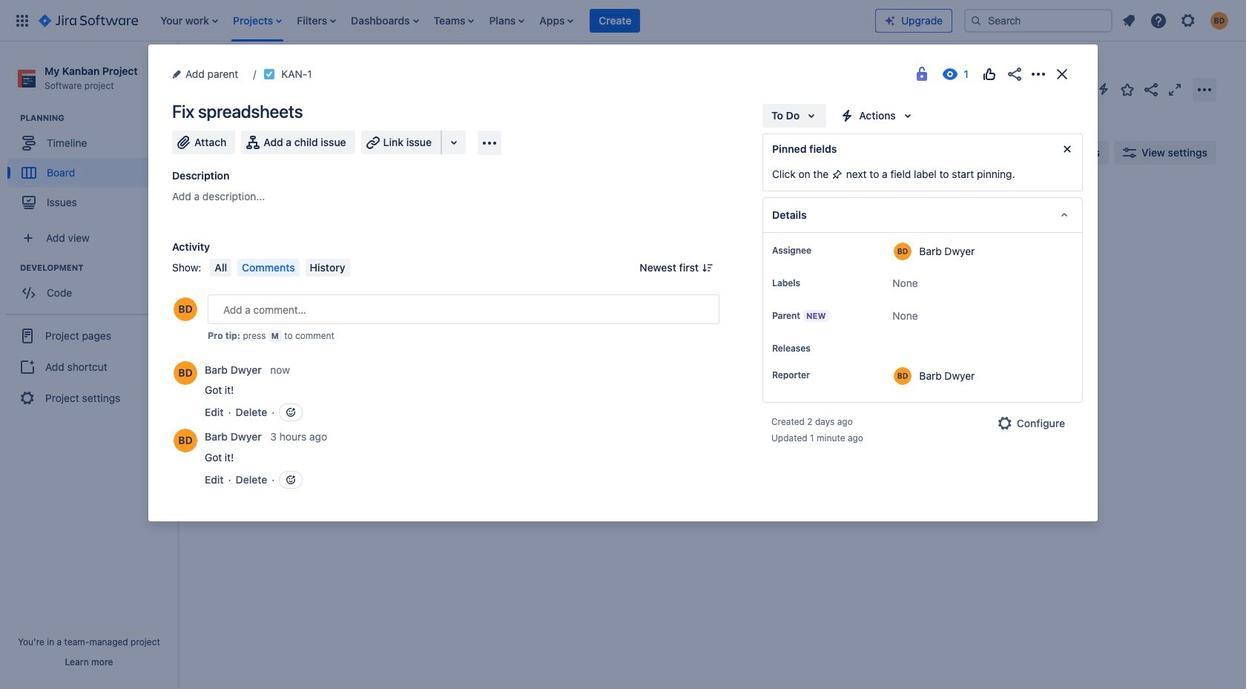 Task type: locate. For each thing, give the bounding box(es) containing it.
Search field
[[965, 9, 1113, 32]]

add app image
[[481, 134, 499, 152]]

actions image
[[1030, 65, 1048, 83]]

more information about barb dwyer image for copy link to comment image
[[174, 429, 197, 453]]

enter full screen image
[[1166, 81, 1184, 98]]

4 list item from the left
[[347, 0, 423, 41]]

close image
[[1054, 65, 1071, 83]]

list
[[153, 0, 876, 41], [1116, 7, 1238, 34]]

0 horizontal spatial list
[[153, 0, 876, 41]]

menu bar
[[207, 259, 353, 277]]

2 add reaction image from the top
[[285, 474, 297, 486]]

1 heading from the top
[[20, 112, 177, 124]]

list item
[[156, 0, 223, 41], [229, 0, 287, 41], [293, 0, 341, 41], [347, 0, 423, 41], [429, 0, 479, 41], [485, 0, 529, 41], [535, 0, 578, 41], [590, 0, 641, 41]]

1 list item from the left
[[156, 0, 223, 41]]

more information about barb dwyer image
[[894, 243, 912, 260], [174, 361, 197, 385], [174, 429, 197, 453]]

sidebar element
[[0, 42, 178, 689]]

search image
[[971, 14, 982, 26]]

0 vertical spatial add reaction image
[[285, 407, 297, 418]]

0 vertical spatial heading
[[20, 112, 177, 124]]

vote options: no one has voted for this issue yet. image
[[981, 65, 999, 83]]

2 vertical spatial more information about barb dwyer image
[[174, 429, 197, 453]]

1 vertical spatial more information about barb dwyer image
[[174, 361, 197, 385]]

2 heading from the top
[[20, 262, 177, 274]]

star kan board image
[[1119, 81, 1137, 98]]

jira software image
[[39, 12, 138, 29], [39, 12, 138, 29]]

6 list item from the left
[[485, 0, 529, 41]]

group
[[7, 112, 177, 222], [7, 262, 177, 313], [6, 314, 172, 419]]

1 add reaction image from the top
[[285, 407, 297, 418]]

2 list item from the left
[[229, 0, 287, 41]]

Add a comment… field
[[208, 295, 720, 324]]

add reaction image
[[285, 407, 297, 418], [285, 474, 297, 486]]

heading
[[20, 112, 177, 124], [20, 262, 177, 274]]

banner
[[0, 0, 1247, 42]]

None search field
[[965, 9, 1113, 32]]

Search this board text field
[[209, 140, 278, 166]]

1 vertical spatial heading
[[20, 262, 177, 274]]

link web pages and more image
[[445, 134, 463, 151]]

more information about barb dwyer image
[[894, 367, 912, 385]]

copy link to issue image
[[309, 68, 321, 79]]

dialog
[[148, 45, 1098, 522]]

1 vertical spatial add reaction image
[[285, 474, 297, 486]]

add people image
[[365, 144, 383, 162]]



Task type: describe. For each thing, give the bounding box(es) containing it.
details element
[[763, 197, 1083, 233]]

7 list item from the left
[[535, 0, 578, 41]]

8 list item from the left
[[590, 0, 641, 41]]

add reaction image for copy link to comment icon
[[285, 407, 297, 418]]

task image
[[220, 269, 232, 280]]

hide message image
[[1059, 140, 1077, 158]]

0 vertical spatial more information about barb dwyer image
[[894, 243, 912, 260]]

copy link to comment image
[[293, 363, 305, 375]]

2 vertical spatial group
[[6, 314, 172, 419]]

primary element
[[9, 0, 876, 41]]

create column image
[[838, 194, 856, 212]]

0 vertical spatial group
[[7, 112, 177, 222]]

1 horizontal spatial list
[[1116, 7, 1238, 34]]

1 vertical spatial group
[[7, 262, 177, 313]]

3 list item from the left
[[293, 0, 341, 41]]

more information about barb dwyer image for copy link to comment icon
[[174, 361, 197, 385]]

task image
[[264, 68, 276, 80]]

5 list item from the left
[[429, 0, 479, 41]]

copy link to comment image
[[330, 430, 342, 442]]

add reaction image for copy link to comment image
[[285, 474, 297, 486]]



Task type: vqa. For each thing, say whether or not it's contained in the screenshot.
Help image
no



